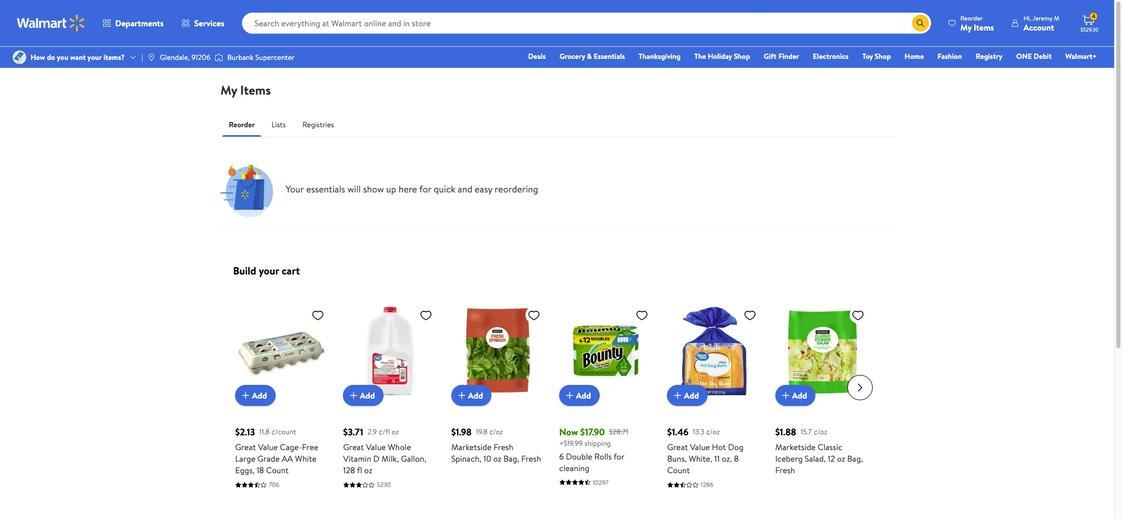 Task type: vqa. For each thing, say whether or not it's contained in the screenshot.
oz
yes



Task type: describe. For each thing, give the bounding box(es) containing it.
0 horizontal spatial fresh
[[494, 442, 514, 453]]

build
[[233, 264, 256, 278]]

0 horizontal spatial my
[[221, 81, 237, 99]]

items inside reorder my items
[[974, 21, 995, 33]]

marketside for $1.98
[[451, 442, 492, 453]]

add for $3.71
[[360, 390, 375, 402]]

now
[[559, 426, 578, 439]]

essentials
[[594, 51, 625, 62]]

$17.90
[[581, 426, 605, 439]]

great value cage-free large grade aa white eggs, 18 count image
[[235, 305, 329, 398]]

departments
[[115, 17, 164, 29]]

gift finder link
[[759, 51, 804, 62]]

departments button
[[94, 11, 173, 36]]

18
[[257, 465, 264, 476]]

build your cart
[[233, 264, 300, 278]]

128
[[343, 465, 355, 476]]

11.8
[[259, 427, 270, 437]]

Search search field
[[242, 13, 931, 34]]

add to cart image for $1.46
[[672, 390, 684, 402]]

4 add button from the left
[[559, 385, 600, 406]]

0 horizontal spatial for
[[419, 182, 432, 196]]

$2.13 11.8 ¢/count great value cage-free large grade aa white eggs, 18 count
[[235, 426, 319, 476]]

add to favorites list, marketside fresh spinach, 10 oz bag, fresh image
[[528, 309, 541, 322]]

electronics
[[813, 51, 849, 62]]

do
[[47, 52, 55, 63]]

dog
[[728, 442, 744, 453]]

white
[[295, 453, 317, 465]]

glendale, 91206
[[160, 52, 211, 63]]

add to favorites list, 6 double rolls for cleaning image
[[636, 309, 649, 322]]

&
[[587, 51, 592, 62]]

thanksgiving
[[639, 51, 681, 62]]

next slide for product carousel list image
[[848, 375, 873, 400]]

$2.13
[[235, 426, 255, 439]]

6 add from the left
[[792, 390, 807, 402]]

$1.88
[[776, 426, 797, 439]]

count inside '$1.46 13.3 ¢/oz great value hot dog buns, white, 11 oz, 8 count'
[[668, 465, 690, 476]]

easy
[[475, 182, 493, 196]]

add to cart image for $2.13
[[239, 390, 252, 402]]

burbank
[[227, 52, 254, 63]]

19.8
[[476, 427, 488, 437]]

$1.46 13.3 ¢/oz great value hot dog buns, white, 11 oz, 8 count
[[668, 426, 744, 476]]

whole
[[388, 442, 411, 453]]

walmart image
[[17, 15, 85, 32]]

buns,
[[668, 453, 687, 465]]

iceberg
[[776, 453, 803, 465]]

706
[[269, 481, 279, 490]]

6 add button from the left
[[776, 385, 816, 406]]

Walmart Site-Wide search field
[[242, 13, 931, 34]]

free
[[302, 442, 319, 453]]

 image for how do you want your items?
[[13, 51, 26, 64]]

product group containing $1.98
[[451, 284, 545, 490]]

great for $1.46
[[668, 442, 688, 453]]

oz inside $1.98 19.8 ¢/oz marketside fresh spinach, 10 oz bag, fresh
[[493, 453, 502, 465]]

eggs,
[[235, 465, 255, 476]]

$1.98 19.8 ¢/oz marketside fresh spinach, 10 oz bag, fresh
[[451, 426, 541, 465]]

registries
[[303, 119, 334, 130]]

3 add to cart image from the left
[[564, 390, 576, 402]]

d
[[373, 453, 380, 465]]

supercenter
[[255, 52, 295, 63]]

10
[[484, 453, 491, 465]]

for inside now $17.90 $28.71 +$19.99 shipping 6 double rolls for cleaning
[[614, 451, 625, 463]]

milk,
[[382, 453, 399, 465]]

¢/oz for $1.46
[[706, 427, 720, 437]]

product group containing now $17.90
[[559, 284, 653, 490]]

13.3
[[693, 427, 705, 437]]

bag, inside $1.88 15.7 ¢/oz marketside classic iceberg salad, 12 oz bag, fresh
[[848, 453, 863, 465]]

10297
[[593, 478, 609, 487]]

oz,
[[722, 453, 732, 465]]

toy
[[863, 51, 873, 62]]

marketside classic iceberg salad, 12 oz bag, fresh image
[[776, 305, 869, 398]]

5230
[[377, 481, 391, 490]]

one debit
[[1017, 51, 1052, 62]]

burbank supercenter
[[227, 52, 295, 63]]

fl
[[357, 465, 362, 476]]

add button for $2.13
[[235, 385, 276, 406]]

4
[[1092, 12, 1096, 21]]

great value whole vitamin d milk, gallon, 128 fl oz image
[[343, 305, 437, 398]]

|
[[142, 52, 143, 63]]

marketside fresh spinach, 10 oz bag, fresh image
[[451, 305, 545, 398]]

registry
[[976, 51, 1003, 62]]

add to favorites list, marketside classic iceberg salad, 12 oz bag, fresh image
[[852, 309, 865, 322]]

reorder for reorder
[[229, 119, 255, 130]]

toy shop link
[[858, 51, 896, 62]]

4 add from the left
[[576, 390, 591, 402]]

large
[[235, 453, 256, 465]]

salad,
[[805, 453, 826, 465]]

$1.98
[[451, 426, 472, 439]]

great inside "$3.71 2.9 ¢/fl oz great value whole vitamin d milk, gallon, 128 fl oz"
[[343, 442, 364, 453]]

add for $2.13
[[252, 390, 267, 402]]

registry link
[[971, 51, 1008, 62]]

$1.88 15.7 ¢/oz marketside classic iceberg salad, 12 oz bag, fresh
[[776, 426, 863, 476]]

add to cart image for $3.71
[[348, 390, 360, 402]]

reorder link
[[221, 112, 263, 137]]

walmart+ link
[[1061, 51, 1102, 62]]

reordering
[[495, 182, 538, 196]]

product group containing $2.13
[[235, 284, 329, 490]]

gift
[[764, 51, 777, 62]]

2.9
[[368, 427, 377, 437]]

$3.71
[[343, 426, 364, 439]]

hi,
[[1024, 13, 1032, 22]]

12
[[828, 453, 835, 465]]

6 double rolls for cleaning image
[[559, 305, 653, 398]]

bag, inside $1.98 19.8 ¢/oz marketside fresh spinach, 10 oz bag, fresh
[[504, 453, 519, 465]]

1 shop from the left
[[734, 51, 750, 62]]

deals link
[[524, 51, 551, 62]]

lists
[[272, 119, 286, 130]]

show
[[363, 182, 384, 196]]

add to cart image for marketside fresh spinach, 10 oz bag, fresh image
[[456, 390, 468, 402]]

1 vertical spatial your
[[259, 264, 279, 278]]

home
[[905, 51, 924, 62]]

home link
[[900, 51, 929, 62]]

count inside $2.13 11.8 ¢/count great value cage-free large grade aa white eggs, 18 count
[[266, 465, 289, 476]]

spinach,
[[451, 453, 482, 465]]

value inside "$3.71 2.9 ¢/fl oz great value whole vitamin d milk, gallon, 128 fl oz"
[[366, 442, 386, 453]]



Task type: locate. For each thing, give the bounding box(es) containing it.
fashion link
[[933, 51, 967, 62]]

2 shop from the left
[[875, 51, 891, 62]]

5 product group from the left
[[668, 284, 761, 490]]

value inside '$1.46 13.3 ¢/oz great value hot dog buns, white, 11 oz, 8 count'
[[690, 442, 710, 453]]

great down $3.71
[[343, 442, 364, 453]]

value inside $2.13 11.8 ¢/count great value cage-free large grade aa white eggs, 18 count
[[258, 442, 278, 453]]

value for $1.46
[[690, 442, 710, 453]]

the
[[695, 51, 706, 62]]

8
[[734, 453, 739, 465]]

oz right ¢/fl
[[392, 427, 399, 437]]

0 vertical spatial for
[[419, 182, 432, 196]]

2 marketside from the left
[[776, 442, 816, 453]]

great down $2.13
[[235, 442, 256, 453]]

1 bag, from the left
[[504, 453, 519, 465]]

$1.46
[[668, 426, 689, 439]]

¢/oz for $1.88
[[814, 427, 828, 437]]

toy shop
[[863, 51, 891, 62]]

product group containing $1.88
[[776, 284, 869, 490]]

add to cart image
[[456, 390, 468, 402], [780, 390, 792, 402]]

cage-
[[280, 442, 302, 453]]

here
[[399, 182, 417, 196]]

reorder inside reorder my items
[[961, 13, 983, 22]]

1 horizontal spatial marketside
[[776, 442, 816, 453]]

marketside down $1.98
[[451, 442, 492, 453]]

your
[[88, 52, 102, 63], [259, 264, 279, 278]]

cart
[[282, 264, 300, 278]]

my inside reorder my items
[[961, 21, 972, 33]]

0 horizontal spatial your
[[88, 52, 102, 63]]

for right here
[[419, 182, 432, 196]]

add to cart image up $2.13
[[239, 390, 252, 402]]

¢/oz inside $1.98 19.8 ¢/oz marketside fresh spinach, 10 oz bag, fresh
[[490, 427, 503, 437]]

my items
[[221, 81, 271, 99]]

product group containing $1.46
[[668, 284, 761, 490]]

2 ¢/oz from the left
[[706, 427, 720, 437]]

1 horizontal spatial ¢/oz
[[706, 427, 720, 437]]

my
[[961, 21, 972, 33], [221, 81, 237, 99]]

15.7
[[801, 427, 812, 437]]

hot
[[712, 442, 726, 453]]

1 horizontal spatial bag,
[[848, 453, 863, 465]]

4 add to cart image from the left
[[672, 390, 684, 402]]

0 horizontal spatial great
[[235, 442, 256, 453]]

items?
[[104, 52, 125, 63]]

marketside down $1.88
[[776, 442, 816, 453]]

gallon,
[[401, 453, 427, 465]]

your left cart
[[259, 264, 279, 278]]

shop
[[734, 51, 750, 62], [875, 51, 891, 62]]

fresh left 6
[[521, 453, 541, 465]]

reorder for reorder my items
[[961, 13, 983, 22]]

count up 706
[[266, 465, 289, 476]]

great for $2.13
[[235, 442, 256, 453]]

items
[[974, 21, 995, 33], [240, 81, 271, 99]]

services
[[194, 17, 225, 29]]

add up '19.8'
[[468, 390, 483, 402]]

fresh left salad,
[[776, 465, 795, 476]]

shop right holiday
[[734, 51, 750, 62]]

great
[[235, 442, 256, 453], [343, 442, 364, 453], [668, 442, 688, 453]]

bag,
[[504, 453, 519, 465], [848, 453, 863, 465]]

2 add from the left
[[360, 390, 375, 402]]

great value hot dog buns, white, 11 oz, 8 count image
[[668, 305, 761, 398]]

 image right |
[[147, 53, 156, 62]]

2 horizontal spatial value
[[690, 442, 710, 453]]

1 add from the left
[[252, 390, 267, 402]]

rolls
[[595, 451, 612, 463]]

product group containing $3.71
[[343, 284, 437, 490]]

add button up 2.9
[[343, 385, 384, 406]]

reorder up registry link
[[961, 13, 983, 22]]

2 count from the left
[[668, 465, 690, 476]]

marketside inside $1.88 15.7 ¢/oz marketside classic iceberg salad, 12 oz bag, fresh
[[776, 442, 816, 453]]

shop right toy
[[875, 51, 891, 62]]

add button for $1.46
[[668, 385, 708, 406]]

how
[[31, 52, 45, 63]]

3 great from the left
[[668, 442, 688, 453]]

1 horizontal spatial add to cart image
[[780, 390, 792, 402]]

2 add button from the left
[[343, 385, 384, 406]]

oz right 12
[[837, 453, 846, 465]]

1 horizontal spatial reorder
[[961, 13, 983, 22]]

 image
[[215, 52, 223, 63]]

oz inside $1.88 15.7 ¢/oz marketside classic iceberg salad, 12 oz bag, fresh
[[837, 453, 846, 465]]

0 vertical spatial reorder
[[961, 13, 983, 22]]

grocery & essentials link
[[555, 51, 630, 62]]

2 horizontal spatial fresh
[[776, 465, 795, 476]]

walmart+
[[1066, 51, 1097, 62]]

fresh right 10 at the left bottom
[[494, 442, 514, 453]]

m
[[1055, 13, 1060, 22]]

1 add button from the left
[[235, 385, 276, 406]]

1 horizontal spatial fresh
[[521, 453, 541, 465]]

add button for $3.71
[[343, 385, 384, 406]]

0 vertical spatial your
[[88, 52, 102, 63]]

items up registry link
[[974, 21, 995, 33]]

0 horizontal spatial  image
[[13, 51, 26, 64]]

1 horizontal spatial  image
[[147, 53, 156, 62]]

value down 11.8
[[258, 442, 278, 453]]

¢/oz right '19.8'
[[490, 427, 503, 437]]

classic
[[818, 442, 843, 453]]

add to cart image up $1.88
[[780, 390, 792, 402]]

cleaning
[[559, 463, 590, 474]]

$28.71
[[609, 427, 629, 437]]

marketside inside $1.98 19.8 ¢/oz marketside fresh spinach, 10 oz bag, fresh
[[451, 442, 492, 453]]

you
[[57, 52, 68, 63]]

reorder my items
[[961, 13, 995, 33]]

$3.71 2.9 ¢/fl oz great value whole vitamin d milk, gallon, 128 fl oz
[[343, 426, 427, 476]]

value down 2.9
[[366, 442, 386, 453]]

oz
[[392, 427, 399, 437], [493, 453, 502, 465], [837, 453, 846, 465], [364, 465, 373, 476]]

add button for $1.98
[[451, 385, 492, 406]]

add to favorites list, great value hot dog buns, white, 11 oz, 8 count image
[[744, 309, 757, 322]]

¢/oz inside '$1.46 13.3 ¢/oz great value hot dog buns, white, 11 oz, 8 count'
[[706, 427, 720, 437]]

add button up '19.8'
[[451, 385, 492, 406]]

add to favorites list, great value cage-free large grade aa white eggs, 18 count image
[[312, 309, 324, 322]]

grocery & essentials
[[560, 51, 625, 62]]

 image for glendale, 91206
[[147, 53, 156, 62]]

1 horizontal spatial items
[[974, 21, 995, 33]]

add up 11.8
[[252, 390, 267, 402]]

0 horizontal spatial shop
[[734, 51, 750, 62]]

 image left how
[[13, 51, 26, 64]]

11
[[715, 453, 720, 465]]

add button up 11.8
[[235, 385, 276, 406]]

1 horizontal spatial shop
[[875, 51, 891, 62]]

0 horizontal spatial count
[[266, 465, 289, 476]]

¢/oz
[[490, 427, 503, 437], [706, 427, 720, 437], [814, 427, 828, 437]]

4 product group from the left
[[559, 284, 653, 490]]

value for $2.13
[[258, 442, 278, 453]]

your
[[286, 182, 304, 196]]

add button up 15.7
[[776, 385, 816, 406]]

$529.30
[[1081, 26, 1099, 33]]

add button up $1.46
[[668, 385, 708, 406]]

great inside '$1.46 13.3 ¢/oz great value hot dog buns, white, 11 oz, 8 count'
[[668, 442, 688, 453]]

add to cart image
[[239, 390, 252, 402], [348, 390, 360, 402], [564, 390, 576, 402], [672, 390, 684, 402]]

3 add from the left
[[468, 390, 483, 402]]

your essentials will show up here for quick and easy reordering
[[286, 182, 538, 196]]

1286
[[701, 481, 714, 490]]

great down $1.46
[[668, 442, 688, 453]]

3 value from the left
[[690, 442, 710, 453]]

add up 15.7
[[792, 390, 807, 402]]

add to favorites list, great value whole vitamin d milk, gallon, 128 fl oz image
[[420, 309, 432, 322]]

6 product group from the left
[[776, 284, 869, 490]]

3 product group from the left
[[451, 284, 545, 490]]

grocery
[[560, 51, 585, 62]]

1 add to cart image from the left
[[456, 390, 468, 402]]

add to cart image up the now
[[564, 390, 576, 402]]

1 great from the left
[[235, 442, 256, 453]]

0 horizontal spatial items
[[240, 81, 271, 99]]

¢/oz right 13.3
[[706, 427, 720, 437]]

will
[[348, 182, 361, 196]]

add button up the now
[[559, 385, 600, 406]]

2 horizontal spatial ¢/oz
[[814, 427, 828, 437]]

add to cart image up $1.98
[[456, 390, 468, 402]]

1 horizontal spatial count
[[668, 465, 690, 476]]

now $17.90 $28.71 +$19.99 shipping 6 double rolls for cleaning
[[559, 426, 629, 474]]

items down "burbank supercenter"
[[240, 81, 271, 99]]

marketside for $1.88
[[776, 442, 816, 453]]

value down 13.3
[[690, 442, 710, 453]]

my down the burbank
[[221, 81, 237, 99]]

up
[[386, 182, 397, 196]]

2 value from the left
[[366, 442, 386, 453]]

1 ¢/oz from the left
[[490, 427, 503, 437]]

your right the want
[[88, 52, 102, 63]]

account
[[1024, 21, 1055, 33]]

3 add button from the left
[[451, 385, 492, 406]]

1 vertical spatial for
[[614, 451, 625, 463]]

sign out image
[[221, 165, 273, 217]]

aa
[[282, 453, 293, 465]]

3 ¢/oz from the left
[[814, 427, 828, 437]]

¢/count
[[271, 427, 296, 437]]

vitamin
[[343, 453, 371, 465]]

0 horizontal spatial bag,
[[504, 453, 519, 465]]

product group
[[235, 284, 329, 490], [343, 284, 437, 490], [451, 284, 545, 490], [559, 284, 653, 490], [668, 284, 761, 490], [776, 284, 869, 490]]

fresh inside $1.88 15.7 ¢/oz marketside classic iceberg salad, 12 oz bag, fresh
[[776, 465, 795, 476]]

2 horizontal spatial great
[[668, 442, 688, 453]]

1 horizontal spatial for
[[614, 451, 625, 463]]

search icon image
[[917, 19, 925, 27]]

add to cart image up $1.46
[[672, 390, 684, 402]]

count down $1.46
[[668, 465, 690, 476]]

0 horizontal spatial add to cart image
[[456, 390, 468, 402]]

¢/oz for $1.98
[[490, 427, 503, 437]]

and
[[458, 182, 473, 196]]

0 horizontal spatial marketside
[[451, 442, 492, 453]]

holiday
[[708, 51, 732, 62]]

debit
[[1034, 51, 1052, 62]]

add to cart image for marketside classic iceberg salad, 12 oz bag, fresh image
[[780, 390, 792, 402]]

deals
[[528, 51, 546, 62]]

add button
[[235, 385, 276, 406], [343, 385, 384, 406], [451, 385, 492, 406], [559, 385, 600, 406], [668, 385, 708, 406], [776, 385, 816, 406]]

1 marketside from the left
[[451, 442, 492, 453]]

1 add to cart image from the left
[[239, 390, 252, 402]]

¢/oz right 15.7
[[814, 427, 828, 437]]

one
[[1017, 51, 1032, 62]]

5 add button from the left
[[668, 385, 708, 406]]

1 vertical spatial items
[[240, 81, 271, 99]]

1 horizontal spatial your
[[259, 264, 279, 278]]

add up the $17.90
[[576, 390, 591, 402]]

2 add to cart image from the left
[[780, 390, 792, 402]]

the holiday shop link
[[690, 51, 755, 62]]

1 horizontal spatial my
[[961, 21, 972, 33]]

want
[[70, 52, 86, 63]]

1 horizontal spatial value
[[366, 442, 386, 453]]

1 product group from the left
[[235, 284, 329, 490]]

bag, right 12
[[848, 453, 863, 465]]

0 horizontal spatial reorder
[[229, 119, 255, 130]]

1 count from the left
[[266, 465, 289, 476]]

count
[[266, 465, 289, 476], [668, 465, 690, 476]]

quick
[[434, 182, 456, 196]]

5 add from the left
[[684, 390, 699, 402]]

fresh
[[494, 442, 514, 453], [521, 453, 541, 465], [776, 465, 795, 476]]

0 vertical spatial my
[[961, 21, 972, 33]]

my up fashion link on the right top
[[961, 21, 972, 33]]

bag, right 10 at the left bottom
[[504, 453, 519, 465]]

0 vertical spatial items
[[974, 21, 995, 33]]

add up 13.3
[[684, 390, 699, 402]]

1 vertical spatial my
[[221, 81, 237, 99]]

2 bag, from the left
[[848, 453, 863, 465]]

thanksgiving link
[[634, 51, 686, 62]]

1 vertical spatial reorder
[[229, 119, 255, 130]]

2 product group from the left
[[343, 284, 437, 490]]

1 horizontal spatial great
[[343, 442, 364, 453]]

add
[[252, 390, 267, 402], [360, 390, 375, 402], [468, 390, 483, 402], [576, 390, 591, 402], [684, 390, 699, 402], [792, 390, 807, 402]]

for right the rolls
[[614, 451, 625, 463]]

 image
[[13, 51, 26, 64], [147, 53, 156, 62]]

oz right fl
[[364, 465, 373, 476]]

finder
[[779, 51, 800, 62]]

0 horizontal spatial value
[[258, 442, 278, 453]]

lists link
[[263, 112, 294, 137]]

services button
[[173, 11, 233, 36]]

jeremy
[[1033, 13, 1053, 22]]

oz right 10 at the left bottom
[[493, 453, 502, 465]]

2 great from the left
[[343, 442, 364, 453]]

gift finder
[[764, 51, 800, 62]]

2 add to cart image from the left
[[348, 390, 360, 402]]

great inside $2.13 11.8 ¢/count great value cage-free large grade aa white eggs, 18 count
[[235, 442, 256, 453]]

add for $1.46
[[684, 390, 699, 402]]

¢/oz inside $1.88 15.7 ¢/oz marketside classic iceberg salad, 12 oz bag, fresh
[[814, 427, 828, 437]]

add to cart image up $3.71
[[348, 390, 360, 402]]

electronics link
[[809, 51, 854, 62]]

¢/fl
[[379, 427, 390, 437]]

add up 2.9
[[360, 390, 375, 402]]

1 value from the left
[[258, 442, 278, 453]]

add for $1.98
[[468, 390, 483, 402]]

0 horizontal spatial ¢/oz
[[490, 427, 503, 437]]

how do you want your items?
[[31, 52, 125, 63]]

reorder down my items
[[229, 119, 255, 130]]



